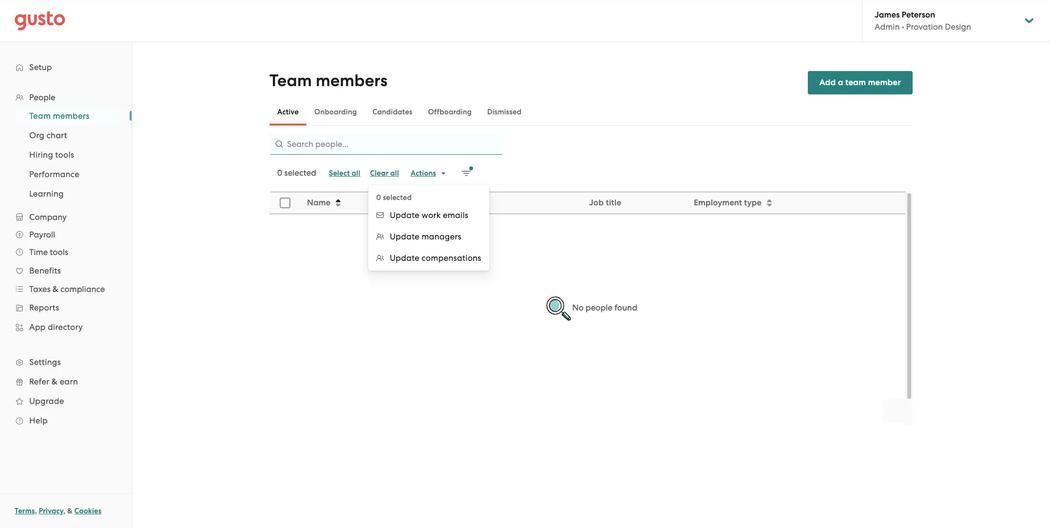 Task type: vqa. For each thing, say whether or not it's contained in the screenshot.
the Add a few more company details at top
no



Task type: describe. For each thing, give the bounding box(es) containing it.
Search people... field
[[269, 134, 503, 155]]

refer
[[29, 377, 49, 387]]

terms link
[[15, 507, 35, 516]]

org
[[29, 131, 44, 140]]

offboarding button
[[420, 100, 480, 124]]

•
[[902, 22, 904, 32]]

list containing team members
[[0, 106, 132, 204]]

update managers
[[390, 232, 461, 242]]

app
[[29, 323, 46, 332]]

clear
[[370, 169, 388, 178]]

cookies button
[[74, 506, 102, 517]]

active button
[[269, 100, 307, 124]]

payroll
[[29, 230, 55, 240]]

type
[[744, 198, 762, 208]]

work
[[422, 210, 441, 220]]

chart
[[46, 131, 67, 140]]

name button
[[301, 193, 414, 213]]

upgrade
[[29, 397, 64, 406]]

people
[[586, 303, 613, 313]]

privacy
[[39, 507, 63, 516]]

terms
[[15, 507, 35, 516]]

actions button
[[406, 166, 452, 181]]

people
[[29, 93, 55, 102]]

cookies
[[74, 507, 102, 516]]

hiring tools link
[[18, 146, 122, 164]]

emails
[[443, 210, 468, 220]]

clear all
[[370, 169, 399, 178]]

team
[[845, 77, 866, 88]]

job
[[589, 198, 604, 208]]

1 vertical spatial 0 selected
[[376, 193, 412, 202]]

add a team member button
[[808, 71, 913, 95]]

directory
[[48, 323, 83, 332]]

all for clear all
[[390, 169, 399, 178]]

team inside list
[[29, 111, 51, 121]]

tools for time tools
[[50, 248, 68, 257]]

found
[[615, 303, 637, 313]]

compliance
[[60, 285, 105, 294]]

employment type
[[694, 198, 762, 208]]

earn
[[60, 377, 78, 387]]

1 , from the left
[[35, 507, 37, 516]]

org chart
[[29, 131, 67, 140]]

candidates
[[372, 108, 412, 116]]

hiring
[[29, 150, 53, 160]]

company
[[29, 212, 67, 222]]

tools for hiring tools
[[55, 150, 74, 160]]

performance
[[29, 170, 79, 179]]

refer & earn link
[[10, 373, 122, 391]]

candidates button
[[365, 100, 420, 124]]

update compensations button
[[368, 248, 489, 269]]

time tools button
[[10, 244, 122, 261]]

app directory link
[[10, 319, 122, 336]]

refer & earn
[[29, 377, 78, 387]]

update compensations
[[390, 253, 481, 263]]

terms , privacy , & cookies
[[15, 507, 102, 516]]

time
[[29, 248, 48, 257]]

dismissed button
[[480, 100, 529, 124]]

0 vertical spatial team members
[[269, 71, 387, 91]]

dismissed
[[487, 108, 522, 116]]

benefits
[[29, 266, 61, 276]]

onboarding button
[[307, 100, 365, 124]]

update for update managers
[[390, 232, 419, 242]]

home image
[[15, 11, 65, 30]]

org chart link
[[18, 127, 122, 144]]

team members link
[[18, 107, 122, 125]]

add a team member
[[819, 77, 901, 88]]

Select all rows on this page checkbox
[[274, 192, 296, 214]]

0 vertical spatial team
[[269, 71, 312, 91]]

learning
[[29, 189, 64, 199]]

0 horizontal spatial selected
[[284, 168, 316, 178]]

actions
[[411, 169, 436, 178]]

performance link
[[18, 166, 122, 183]]

benefits link
[[10, 262, 122, 280]]



Task type: locate. For each thing, give the bounding box(es) containing it.
update down update managers
[[390, 253, 419, 263]]

& left cookies button
[[67, 507, 73, 516]]

select all button
[[324, 166, 365, 181]]

provation
[[906, 22, 943, 32]]

tools up performance link
[[55, 150, 74, 160]]

& right taxes
[[53, 285, 58, 294]]

reports link
[[10, 299, 122, 317]]

1 horizontal spatial ,
[[63, 507, 65, 516]]

employment type button
[[688, 193, 905, 213]]

help
[[29, 416, 48, 426]]

onboarding
[[314, 108, 357, 116]]

select all
[[329, 169, 360, 178]]

& for compliance
[[53, 285, 58, 294]]

selected up the select all rows on this page checkbox
[[284, 168, 316, 178]]

team members
[[269, 71, 387, 91], [29, 111, 89, 121]]

team members tab list
[[269, 98, 913, 126]]

learning link
[[18, 185, 122, 203]]

update down update work emails button
[[390, 232, 419, 242]]

add
[[819, 77, 836, 88]]

members
[[316, 71, 387, 91], [53, 111, 89, 121]]

update work emails
[[390, 210, 468, 220]]

team up active button
[[269, 71, 312, 91]]

0 horizontal spatial 0 selected
[[277, 168, 316, 178]]

upgrade link
[[10, 393, 122, 410]]

update
[[390, 210, 419, 220], [390, 232, 419, 242], [390, 253, 419, 263]]

0 vertical spatial selected
[[284, 168, 316, 178]]

update for update compensations
[[390, 253, 419, 263]]

james peterson admin • provation design
[[875, 10, 971, 32]]

update left work
[[390, 210, 419, 220]]

1 all from the left
[[352, 169, 360, 178]]

2 vertical spatial update
[[390, 253, 419, 263]]

1 horizontal spatial 0 selected
[[376, 193, 412, 202]]

payroll button
[[10, 226, 122, 244]]

peterson
[[902, 10, 935, 20]]

team members up onboarding 'button' on the left of the page
[[269, 71, 387, 91]]

& inside refer & earn link
[[52, 377, 58, 387]]

1 horizontal spatial team members
[[269, 71, 387, 91]]

0 vertical spatial 0
[[277, 168, 282, 178]]

2 vertical spatial &
[[67, 507, 73, 516]]

all
[[352, 169, 360, 178], [390, 169, 399, 178]]

members up onboarding 'button' on the left of the page
[[316, 71, 387, 91]]

& left "earn"
[[52, 377, 58, 387]]

offboarding
[[428, 108, 472, 116]]

0 horizontal spatial team members
[[29, 111, 89, 121]]

update for update work emails
[[390, 210, 419, 220]]

compensations
[[422, 253, 481, 263]]

3 update from the top
[[390, 253, 419, 263]]

& for earn
[[52, 377, 58, 387]]

1 vertical spatial 0
[[376, 193, 381, 202]]

1 update from the top
[[390, 210, 419, 220]]

,
[[35, 507, 37, 516], [63, 507, 65, 516]]

0 horizontal spatial members
[[53, 111, 89, 121]]

help link
[[10, 412, 122, 430]]

team down "people"
[[29, 111, 51, 121]]

0 horizontal spatial ,
[[35, 507, 37, 516]]

members down people dropdown button
[[53, 111, 89, 121]]

, left privacy link
[[35, 507, 37, 516]]

tools
[[55, 150, 74, 160], [50, 248, 68, 257]]

1 list from the top
[[0, 89, 132, 431]]

select
[[329, 169, 350, 178]]

all right select
[[352, 169, 360, 178]]

reports
[[29, 303, 59, 313]]

job title
[[589, 198, 621, 208]]

settings
[[29, 358, 61, 367]]

people button
[[10, 89, 122, 106]]

& inside taxes & compliance dropdown button
[[53, 285, 58, 294]]

0 selected
[[277, 168, 316, 178], [376, 193, 412, 202]]

admin
[[875, 22, 900, 32]]

employment
[[694, 198, 742, 208]]

active
[[277, 108, 299, 116]]

settings link
[[10, 354, 122, 371]]

0 vertical spatial &
[[53, 285, 58, 294]]

1 vertical spatial selected
[[383, 193, 412, 202]]

0 horizontal spatial all
[[352, 169, 360, 178]]

taxes & compliance button
[[10, 281, 122, 298]]

1 vertical spatial tools
[[50, 248, 68, 257]]

1 horizontal spatial 0
[[376, 193, 381, 202]]

title
[[606, 198, 621, 208]]

privacy link
[[39, 507, 63, 516]]

0 vertical spatial tools
[[55, 150, 74, 160]]

0 selected down clear all
[[376, 193, 412, 202]]

no
[[572, 303, 584, 313]]

0 horizontal spatial 0
[[277, 168, 282, 178]]

time tools
[[29, 248, 68, 257]]

taxes
[[29, 285, 50, 294]]

0 selected group
[[368, 205, 489, 269]]

tools down the payroll dropdown button
[[50, 248, 68, 257]]

setup link
[[10, 58, 122, 76]]

all for select all
[[352, 169, 360, 178]]

0 selected status
[[277, 168, 316, 178]]

no people found
[[572, 303, 637, 313]]

clear all button
[[365, 166, 404, 181]]

update work emails button
[[368, 205, 489, 226]]

tools inside dropdown button
[[50, 248, 68, 257]]

2 update from the top
[[390, 232, 419, 242]]

2 list from the top
[[0, 106, 132, 204]]

2 all from the left
[[390, 169, 399, 178]]

setup
[[29, 62, 52, 72]]

0 vertical spatial update
[[390, 210, 419, 220]]

1 vertical spatial team
[[29, 111, 51, 121]]

0 vertical spatial members
[[316, 71, 387, 91]]

taxes & compliance
[[29, 285, 105, 294]]

company button
[[10, 209, 122, 226]]

1 horizontal spatial selected
[[383, 193, 412, 202]]

1 horizontal spatial members
[[316, 71, 387, 91]]

managers
[[422, 232, 461, 242]]

selected down clear all
[[383, 193, 412, 202]]

james
[[875, 10, 900, 20]]

1 horizontal spatial all
[[390, 169, 399, 178]]

0 up the select all rows on this page checkbox
[[277, 168, 282, 178]]

team members inside gusto navigation element
[[29, 111, 89, 121]]

team members down people dropdown button
[[29, 111, 89, 121]]

update managers button
[[368, 226, 489, 248]]

member
[[868, 77, 901, 88]]

new notifications image
[[461, 167, 473, 178]]

gusto navigation element
[[0, 42, 132, 446]]

hiring tools
[[29, 150, 74, 160]]

1 vertical spatial team members
[[29, 111, 89, 121]]

1 vertical spatial update
[[390, 232, 419, 242]]

all right clear
[[390, 169, 399, 178]]

1 horizontal spatial team
[[269, 71, 312, 91]]

members inside gusto navigation element
[[53, 111, 89, 121]]

list containing people
[[0, 89, 132, 431]]

a
[[838, 77, 843, 88]]

list
[[0, 89, 132, 431], [0, 106, 132, 204]]

, left cookies button
[[63, 507, 65, 516]]

2 , from the left
[[63, 507, 65, 516]]

1 vertical spatial members
[[53, 111, 89, 121]]

0 selected up the select all rows on this page checkbox
[[277, 168, 316, 178]]

design
[[945, 22, 971, 32]]

0 vertical spatial 0 selected
[[277, 168, 316, 178]]

1 vertical spatial &
[[52, 377, 58, 387]]

team
[[269, 71, 312, 91], [29, 111, 51, 121]]

0 horizontal spatial team
[[29, 111, 51, 121]]

0 down clear
[[376, 193, 381, 202]]



